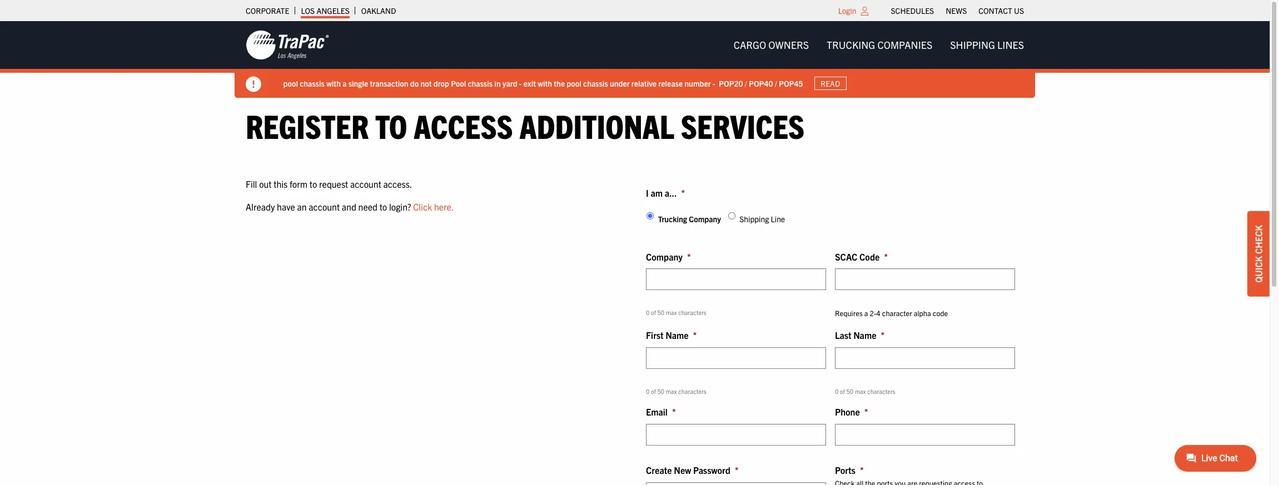 Task type: locate. For each thing, give the bounding box(es) containing it.
chassis left under
[[583, 78, 608, 88]]

50 up phone *
[[846, 387, 853, 395]]

alpha
[[914, 309, 931, 318]]

0 up phone
[[835, 387, 838, 395]]

to
[[375, 105, 407, 146], [310, 178, 317, 189], [379, 201, 387, 212]]

0 vertical spatial company
[[689, 214, 721, 224]]

0 horizontal spatial shipping
[[739, 214, 769, 224]]

companies
[[877, 38, 932, 51]]

to down the transaction
[[375, 105, 407, 146]]

0 of 50 max characters up the first name *
[[646, 309, 706, 317]]

1 horizontal spatial shipping
[[950, 38, 995, 51]]

max up the first name *
[[666, 309, 677, 317]]

services
[[681, 105, 804, 146]]

2 name from the left
[[853, 330, 876, 341]]

line
[[771, 214, 785, 224]]

chassis left in
[[468, 78, 493, 88]]

/
[[745, 78, 747, 88], [775, 78, 777, 88]]

light image
[[861, 7, 869, 16]]

0 horizontal spatial with
[[327, 78, 341, 88]]

/ left pop45 at the right top of page
[[775, 78, 777, 88]]

quick check link
[[1247, 211, 1270, 296]]

characters
[[678, 309, 706, 317], [678, 387, 706, 395], [867, 387, 895, 395]]

account
[[350, 178, 381, 189], [309, 201, 340, 212]]

trucking companies link
[[818, 34, 941, 56]]

1 / from the left
[[745, 78, 747, 88]]

company *
[[646, 251, 691, 262]]

single
[[349, 78, 368, 88]]

login
[[838, 6, 856, 16]]

0 of 50 max characters up phone *
[[835, 387, 895, 395]]

1 with from the left
[[327, 78, 341, 88]]

check
[[1253, 225, 1264, 254]]

pool right solid image
[[284, 78, 298, 88]]

1 vertical spatial a
[[864, 309, 868, 318]]

email
[[646, 407, 668, 418]]

0 vertical spatial menu bar
[[885, 3, 1030, 18]]

register
[[246, 105, 369, 146]]

login link
[[838, 6, 856, 16]]

0 vertical spatial trucking
[[827, 38, 875, 51]]

1 vertical spatial trucking
[[658, 214, 687, 224]]

of
[[651, 309, 656, 317], [651, 387, 656, 395], [840, 387, 845, 395]]

0 vertical spatial a
[[343, 78, 347, 88]]

1 horizontal spatial pool
[[567, 78, 582, 88]]

0
[[646, 309, 649, 317], [646, 387, 649, 395], [835, 387, 838, 395]]

drop
[[434, 78, 449, 88]]

2 chassis from the left
[[468, 78, 493, 88]]

2 vertical spatial to
[[379, 201, 387, 212]]

a inside banner
[[343, 78, 347, 88]]

0 up first
[[646, 309, 649, 317]]

0 of 50 max characters for company
[[646, 309, 706, 317]]

first
[[646, 330, 664, 341]]

email *
[[646, 407, 676, 418]]

50 up first
[[657, 309, 664, 317]]

number
[[685, 78, 711, 88]]

menu bar containing cargo owners
[[725, 34, 1033, 56]]

0 horizontal spatial trucking
[[658, 214, 687, 224]]

1 name from the left
[[666, 330, 688, 341]]

in
[[495, 78, 501, 88]]

None text field
[[646, 269, 826, 290], [835, 269, 1015, 290], [835, 347, 1015, 369], [646, 269, 826, 290], [835, 269, 1015, 290], [835, 347, 1015, 369]]

new
[[674, 465, 691, 476]]

/ left pop40
[[745, 78, 747, 88]]

* down requires a 2-4 character alpha code
[[881, 330, 885, 341]]

1 horizontal spatial trucking
[[827, 38, 875, 51]]

read link
[[814, 77, 847, 90]]

under
[[610, 78, 630, 88]]

max up phone *
[[855, 387, 866, 395]]

pop20
[[719, 78, 743, 88]]

create
[[646, 465, 672, 476]]

- left exit
[[519, 78, 522, 88]]

pop40
[[749, 78, 773, 88]]

1 horizontal spatial account
[[350, 178, 381, 189]]

ports *
[[835, 465, 864, 476]]

1 horizontal spatial a
[[864, 309, 868, 318]]

0 horizontal spatial a
[[343, 78, 347, 88]]

1 horizontal spatial with
[[538, 78, 552, 88]]

*
[[681, 187, 685, 198], [687, 251, 691, 262], [884, 251, 888, 262], [693, 330, 697, 341], [881, 330, 885, 341], [672, 407, 676, 418], [864, 407, 868, 418], [735, 465, 739, 476], [860, 465, 864, 476]]

click here. link
[[413, 201, 454, 212]]

trucking company
[[658, 214, 721, 224]]

2 / from the left
[[775, 78, 777, 88]]

shipping
[[950, 38, 995, 51], [739, 214, 769, 224]]

None text field
[[646, 347, 826, 369], [646, 424, 826, 446], [835, 424, 1015, 446], [646, 347, 826, 369], [646, 424, 826, 446], [835, 424, 1015, 446]]

requires a 2-4 character alpha code
[[835, 309, 948, 318]]

shipping down news link
[[950, 38, 995, 51]]

menu bar containing schedules
[[885, 3, 1030, 18]]

* right code
[[884, 251, 888, 262]]

characters for first name *
[[678, 387, 706, 395]]

0 of 50 max characters up email *
[[646, 387, 706, 395]]

trucking inside register to access additional services "main content"
[[658, 214, 687, 224]]

0 vertical spatial to
[[375, 105, 407, 146]]

with
[[327, 78, 341, 88], [538, 78, 552, 88]]

of up first
[[651, 309, 656, 317]]

0 horizontal spatial company
[[646, 251, 683, 262]]

chassis up register
[[300, 78, 325, 88]]

phone
[[835, 407, 860, 418]]

pool right the
[[567, 78, 582, 88]]

of up phone
[[840, 387, 845, 395]]

shipping right shipping line option
[[739, 214, 769, 224]]

2 - from the left
[[713, 78, 715, 88]]

0 horizontal spatial -
[[519, 78, 522, 88]]

1 horizontal spatial -
[[713, 78, 715, 88]]

of for company
[[651, 309, 656, 317]]

None password field
[[646, 482, 826, 485]]

shipping for shipping lines
[[950, 38, 995, 51]]

name right first
[[666, 330, 688, 341]]

* right phone
[[864, 407, 868, 418]]

menu bar
[[885, 3, 1030, 18], [725, 34, 1033, 56]]

of up email
[[651, 387, 656, 395]]

50 up email *
[[657, 387, 664, 395]]

1 horizontal spatial name
[[853, 330, 876, 341]]

pool
[[451, 78, 466, 88]]

account right an
[[309, 201, 340, 212]]

0 horizontal spatial chassis
[[300, 78, 325, 88]]

0 vertical spatial shipping
[[950, 38, 995, 51]]

0 for last name
[[835, 387, 838, 395]]

2 horizontal spatial chassis
[[583, 78, 608, 88]]

already
[[246, 201, 275, 212]]

fill
[[246, 178, 257, 189]]

contact us link
[[979, 3, 1024, 18]]

50 for last
[[846, 387, 853, 395]]

0 horizontal spatial /
[[745, 78, 747, 88]]

1 horizontal spatial /
[[775, 78, 777, 88]]

Shipping Line radio
[[728, 212, 735, 220]]

1 vertical spatial shipping
[[739, 214, 769, 224]]

characters for company *
[[678, 309, 706, 317]]

shipping inside 'link'
[[950, 38, 995, 51]]

lines
[[997, 38, 1024, 51]]

1 vertical spatial menu bar
[[725, 34, 1033, 56]]

create new password *
[[646, 465, 739, 476]]

already have an account and need to login? click here.
[[246, 201, 454, 212]]

scac code *
[[835, 251, 888, 262]]

0 up email
[[646, 387, 649, 395]]

0 of 50 max characters for first name
[[646, 387, 706, 395]]

shipping line
[[739, 214, 785, 224]]

a left 'single'
[[343, 78, 347, 88]]

to right the form
[[310, 178, 317, 189]]

out
[[259, 178, 272, 189]]

0 of 50 max characters
[[646, 309, 706, 317], [646, 387, 706, 395], [835, 387, 895, 395]]

quick
[[1253, 256, 1264, 283]]

name right the "last"
[[853, 330, 876, 341]]

max for company
[[666, 309, 677, 317]]

* right a...
[[681, 187, 685, 198]]

trucking right trucking company "radio"
[[658, 214, 687, 224]]

1 pool from the left
[[284, 78, 298, 88]]

shipping inside register to access additional services "main content"
[[739, 214, 769, 224]]

50 for company
[[657, 309, 664, 317]]

oakland link
[[361, 3, 396, 18]]

0 horizontal spatial account
[[309, 201, 340, 212]]

access.
[[383, 178, 412, 189]]

los angeles link
[[301, 3, 350, 18]]

-
[[519, 78, 522, 88], [713, 78, 715, 88]]

a inside "main content"
[[864, 309, 868, 318]]

trucking for trucking company
[[658, 214, 687, 224]]

to right 'need'
[[379, 201, 387, 212]]

trucking down login link
[[827, 38, 875, 51]]

50
[[657, 309, 664, 317], [657, 387, 664, 395], [846, 387, 853, 395]]

1 - from the left
[[519, 78, 522, 88]]

contact us
[[979, 6, 1024, 16]]

login?
[[389, 201, 411, 212]]

company
[[689, 214, 721, 224], [646, 251, 683, 262]]

1 horizontal spatial company
[[689, 214, 721, 224]]

banner containing cargo owners
[[0, 21, 1278, 98]]

1 horizontal spatial chassis
[[468, 78, 493, 88]]

with left 'single'
[[327, 78, 341, 88]]

last name *
[[835, 330, 885, 341]]

1 vertical spatial to
[[310, 178, 317, 189]]

0 horizontal spatial name
[[666, 330, 688, 341]]

name
[[666, 330, 688, 341], [853, 330, 876, 341]]

cargo owners
[[734, 38, 809, 51]]

max for last
[[855, 387, 866, 395]]

with left the
[[538, 78, 552, 88]]

trucking inside menu bar
[[827, 38, 875, 51]]

max up email *
[[666, 387, 677, 395]]

1 vertical spatial company
[[646, 251, 683, 262]]

trucking
[[827, 38, 875, 51], [658, 214, 687, 224]]

3 chassis from the left
[[583, 78, 608, 88]]

- right number
[[713, 78, 715, 88]]

account up 'need'
[[350, 178, 381, 189]]

angeles
[[317, 6, 350, 16]]

i am a... *
[[646, 187, 685, 198]]

a left the 2-
[[864, 309, 868, 318]]

banner
[[0, 21, 1278, 98]]

los angeles image
[[246, 29, 329, 61]]

0 horizontal spatial pool
[[284, 78, 298, 88]]

company down trucking company "radio"
[[646, 251, 683, 262]]

shipping lines link
[[941, 34, 1033, 56]]

exit
[[524, 78, 536, 88]]

quick check
[[1253, 225, 1264, 283]]

2-
[[870, 309, 876, 318]]

pop45
[[779, 78, 803, 88]]

need
[[358, 201, 377, 212]]

1 chassis from the left
[[300, 78, 325, 88]]

company left shipping line option
[[689, 214, 721, 224]]



Task type: describe. For each thing, give the bounding box(es) containing it.
requires
[[835, 309, 863, 318]]

Trucking Company radio
[[647, 212, 654, 220]]

the
[[554, 78, 565, 88]]

los
[[301, 6, 315, 16]]

* down trucking company
[[687, 251, 691, 262]]

2 pool from the left
[[567, 78, 582, 88]]

shipping lines
[[950, 38, 1024, 51]]

password
[[693, 465, 730, 476]]

1 vertical spatial account
[[309, 201, 340, 212]]

an
[[297, 201, 307, 212]]

click
[[413, 201, 432, 212]]

of for last
[[840, 387, 845, 395]]

a...
[[665, 187, 677, 198]]

4
[[876, 309, 880, 318]]

trucking companies
[[827, 38, 932, 51]]

i
[[646, 187, 649, 198]]

form
[[290, 178, 307, 189]]

0 of 50 max characters for last name
[[835, 387, 895, 395]]

characters for last name *
[[867, 387, 895, 395]]

access
[[414, 105, 513, 146]]

code
[[859, 251, 880, 262]]

* right password
[[735, 465, 739, 476]]

50 for first
[[657, 387, 664, 395]]

0 vertical spatial account
[[350, 178, 381, 189]]

pool chassis with a single transaction  do not drop pool chassis in yard -  exit with the pool chassis under relative release number -  pop20 / pop40 / pop45
[[284, 78, 803, 88]]

this
[[274, 178, 288, 189]]

none password field inside register to access additional services "main content"
[[646, 482, 826, 485]]

owners
[[768, 38, 809, 51]]

and
[[342, 201, 356, 212]]

solid image
[[246, 77, 261, 92]]

ports
[[835, 465, 855, 476]]

transaction
[[370, 78, 409, 88]]

0 for company
[[646, 309, 649, 317]]

name for last name
[[853, 330, 876, 341]]

* right ports
[[860, 465, 864, 476]]

schedules
[[891, 6, 934, 16]]

oakland
[[361, 6, 396, 16]]

am
[[651, 187, 663, 198]]

corporate
[[246, 6, 289, 16]]

register to access additional services
[[246, 105, 804, 146]]

2 with from the left
[[538, 78, 552, 88]]

register to access additional services main content
[[235, 105, 1035, 485]]

max for first
[[666, 387, 677, 395]]

scac
[[835, 251, 857, 262]]

news
[[946, 6, 967, 16]]

here.
[[434, 201, 454, 212]]

fill out this form to request account access.
[[246, 178, 412, 189]]

us
[[1014, 6, 1024, 16]]

first name *
[[646, 330, 697, 341]]

* right first
[[693, 330, 697, 341]]

release
[[659, 78, 683, 88]]

additional
[[519, 105, 674, 146]]

character
[[882, 309, 912, 318]]

* right email
[[672, 407, 676, 418]]

name for first name
[[666, 330, 688, 341]]

not
[[421, 78, 432, 88]]

phone *
[[835, 407, 868, 418]]

do
[[410, 78, 419, 88]]

relative
[[632, 78, 657, 88]]

corporate link
[[246, 3, 289, 18]]

last
[[835, 330, 851, 341]]

schedules link
[[891, 3, 934, 18]]

los angeles
[[301, 6, 350, 16]]

0 for first name
[[646, 387, 649, 395]]

cargo
[[734, 38, 766, 51]]

news link
[[946, 3, 967, 18]]

request
[[319, 178, 348, 189]]

have
[[277, 201, 295, 212]]

shipping for shipping line
[[739, 214, 769, 224]]

yard
[[503, 78, 518, 88]]

of for first
[[651, 387, 656, 395]]

code
[[933, 309, 948, 318]]

trucking for trucking companies
[[827, 38, 875, 51]]

cargo owners link
[[725, 34, 818, 56]]

read
[[821, 78, 840, 88]]



Task type: vqa. For each thing, say whether or not it's contained in the screenshot.
09/30/2023 16:00's 09/30/2023
no



